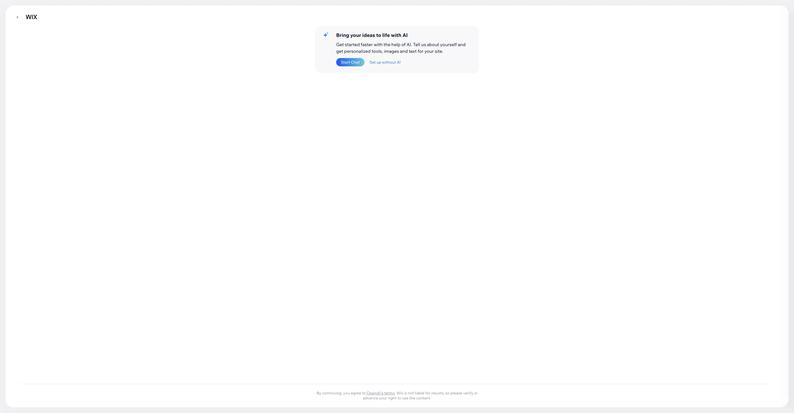Task type: vqa. For each thing, say whether or not it's contained in the screenshot.
AI.
yes



Task type: describe. For each thing, give the bounding box(es) containing it.
1 horizontal spatial ai
[[403, 32, 408, 38]]

without
[[382, 60, 396, 65]]

about
[[427, 42, 439, 47]]

bring your ideas to life with ai
[[336, 32, 408, 38]]

use
[[402, 396, 409, 401]]

start chat button
[[336, 58, 365, 66]]

0 vertical spatial with
[[391, 32, 402, 38]]

not
[[408, 391, 414, 396]]

set up without ai button
[[370, 60, 401, 65]]

faster
[[361, 42, 373, 47]]

ideas
[[362, 32, 375, 38]]

terms
[[384, 391, 395, 396]]

chat
[[351, 60, 360, 65]]

by
[[317, 391, 321, 396]]

start
[[341, 60, 350, 65]]

right
[[388, 396, 397, 401]]

images
[[384, 48, 399, 54]]

started
[[345, 42, 360, 47]]

get
[[336, 48, 343, 54]]

tools,
[[372, 48, 383, 54]]

bring
[[336, 32, 349, 38]]

personalized
[[344, 48, 371, 54]]

start chat
[[341, 60, 360, 65]]

by continuing, you agree to openai's terms
[[317, 391, 395, 396]]

life
[[383, 32, 390, 38]]

get
[[336, 42, 344, 47]]

with inside the get started faster with the help of ai. tell us about yourself and get personalized tools, images and text for your site.
[[374, 42, 383, 47]]

0 horizontal spatial ai
[[397, 60, 401, 65]]

0 vertical spatial your
[[350, 32, 361, 38]]

your inside the . wix is not liable for results, so please verify in advance your right to use the content.
[[379, 396, 387, 401]]

in
[[474, 391, 478, 396]]

to inside the . wix is not liable for results, so please verify in advance your right to use the content.
[[398, 396, 401, 401]]

0 horizontal spatial to
[[362, 391, 366, 396]]

results,
[[432, 391, 445, 396]]

the inside the get started faster with the help of ai. tell us about yourself and get personalized tools, images and text for your site.
[[384, 42, 391, 47]]



Task type: locate. For each thing, give the bounding box(es) containing it.
yourself
[[440, 42, 457, 47]]

0 horizontal spatial for
[[418, 48, 424, 54]]

with
[[391, 32, 402, 38], [374, 42, 383, 47]]

ai
[[403, 32, 408, 38], [397, 60, 401, 65]]

and down "of"
[[400, 48, 408, 54]]

1 vertical spatial your
[[425, 48, 434, 54]]

to right agree
[[362, 391, 366, 396]]

0 vertical spatial the
[[384, 42, 391, 47]]

wix
[[397, 391, 403, 396]]

you
[[343, 391, 350, 396]]

continuing,
[[322, 391, 343, 396]]

help
[[392, 42, 401, 47]]

0 vertical spatial for
[[418, 48, 424, 54]]

2 horizontal spatial your
[[425, 48, 434, 54]]

0 horizontal spatial the
[[384, 42, 391, 47]]

1 horizontal spatial the
[[410, 396, 416, 401]]

openai's terms link
[[367, 391, 395, 396]]

to left use
[[398, 396, 401, 401]]

to
[[376, 32, 381, 38], [362, 391, 366, 396], [398, 396, 401, 401]]

with up help on the top of page
[[391, 32, 402, 38]]

text
[[409, 48, 417, 54]]

openai's
[[367, 391, 384, 396]]

0 horizontal spatial your
[[350, 32, 361, 38]]

2 vertical spatial your
[[379, 396, 387, 401]]

site.
[[435, 48, 443, 54]]

advance
[[363, 396, 378, 401]]

for inside the get started faster with the help of ai. tell us about yourself and get personalized tools, images and text for your site.
[[418, 48, 424, 54]]

please
[[451, 391, 463, 396]]

. wix is not liable for results, so please verify in advance your right to use the content.
[[363, 391, 478, 401]]

for
[[418, 48, 424, 54], [426, 391, 431, 396]]

set up without ai
[[370, 60, 401, 65]]

verify
[[463, 391, 474, 396]]

0 vertical spatial ai
[[403, 32, 408, 38]]

the up images
[[384, 42, 391, 47]]

for right liable
[[426, 391, 431, 396]]

1 vertical spatial the
[[410, 396, 416, 401]]

1 vertical spatial and
[[400, 48, 408, 54]]

ai up "of"
[[403, 32, 408, 38]]

.
[[395, 391, 396, 396]]

for down us
[[418, 48, 424, 54]]

your up started
[[350, 32, 361, 38]]

get started faster with the help of ai. tell us about yourself and get personalized tools, images and text for your site.
[[336, 42, 466, 54]]

set
[[370, 60, 376, 65]]

2 horizontal spatial to
[[398, 396, 401, 401]]

your
[[350, 32, 361, 38], [425, 48, 434, 54], [379, 396, 387, 401]]

your inside the get started faster with the help of ai. tell us about yourself and get personalized tools, images and text for your site.
[[425, 48, 434, 54]]

is
[[404, 391, 407, 396]]

up
[[377, 60, 381, 65]]

of
[[402, 42, 406, 47]]

for inside the . wix is not liable for results, so please verify in advance your right to use the content.
[[426, 391, 431, 396]]

and right yourself
[[458, 42, 466, 47]]

and
[[458, 42, 466, 47], [400, 48, 408, 54]]

0 vertical spatial and
[[458, 42, 466, 47]]

1 horizontal spatial to
[[376, 32, 381, 38]]

1 horizontal spatial with
[[391, 32, 402, 38]]

agree
[[351, 391, 361, 396]]

ai.
[[407, 42, 412, 47]]

to left life at the left top of the page
[[376, 32, 381, 38]]

the right use
[[410, 396, 416, 401]]

your down about
[[425, 48, 434, 54]]

ai right without on the left top
[[397, 60, 401, 65]]

the
[[384, 42, 391, 47], [410, 396, 416, 401]]

1 vertical spatial for
[[426, 391, 431, 396]]

the inside the . wix is not liable for results, so please verify in advance your right to use the content.
[[410, 396, 416, 401]]

us
[[421, 42, 426, 47]]

1 vertical spatial ai
[[397, 60, 401, 65]]

liable
[[415, 391, 425, 396]]

tell
[[413, 42, 420, 47]]

with up the tools, at the left top
[[374, 42, 383, 47]]

1 horizontal spatial your
[[379, 396, 387, 401]]

so
[[446, 391, 450, 396]]

1 horizontal spatial and
[[458, 42, 466, 47]]

1 vertical spatial with
[[374, 42, 383, 47]]

your left right
[[379, 396, 387, 401]]

0 horizontal spatial with
[[374, 42, 383, 47]]

0 horizontal spatial and
[[400, 48, 408, 54]]

content.
[[416, 396, 431, 401]]

1 horizontal spatial for
[[426, 391, 431, 396]]



